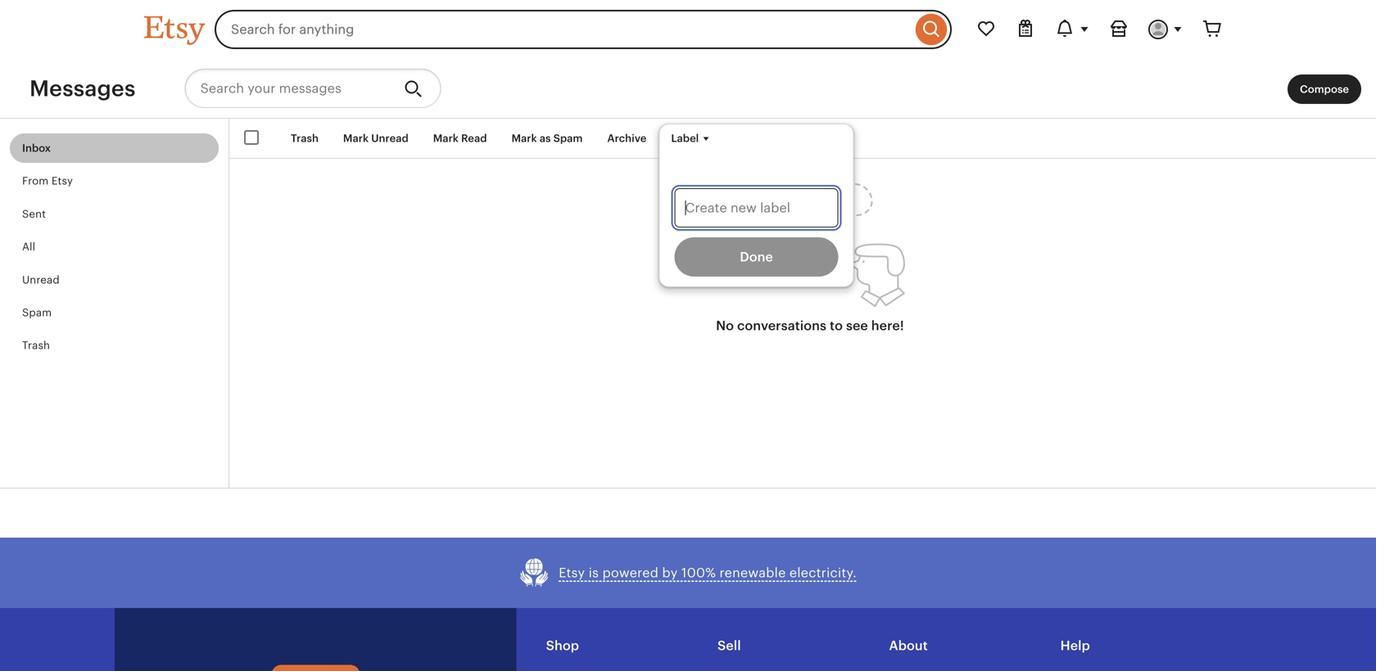 Task type: locate. For each thing, give the bounding box(es) containing it.
0 horizontal spatial etsy
[[52, 175, 73, 187]]

no conversations to see here!
[[716, 319, 904, 334]]

etsy right from
[[52, 175, 73, 187]]

to
[[830, 319, 843, 334]]

trash
[[291, 132, 319, 145], [22, 340, 50, 352]]

0 horizontal spatial unread
[[22, 274, 60, 286]]

0 vertical spatial trash
[[291, 132, 319, 145]]

spam down all at top left
[[22, 307, 52, 319]]

mark left read
[[433, 132, 459, 145]]

0 vertical spatial spam
[[553, 132, 583, 145]]

all link
[[10, 232, 219, 262]]

electricity.
[[790, 566, 857, 581]]

unread
[[371, 132, 409, 145], [22, 274, 60, 286]]

1 horizontal spatial unread
[[371, 132, 409, 145]]

0 horizontal spatial spam
[[22, 307, 52, 319]]

1 horizontal spatial etsy
[[559, 566, 585, 581]]

read
[[461, 132, 487, 145]]

2 mark from the left
[[433, 132, 459, 145]]

mark for mark unread
[[343, 132, 369, 145]]

etsy is powered by 100% renewable electricity.
[[559, 566, 857, 581]]

about
[[889, 639, 928, 654]]

by
[[662, 566, 678, 581]]

2 horizontal spatial mark
[[512, 132, 537, 145]]

1 vertical spatial unread
[[22, 274, 60, 286]]

label button
[[659, 124, 726, 153]]

label
[[671, 132, 699, 145]]

mark as spam
[[512, 132, 583, 145]]

etsy left is
[[559, 566, 585, 581]]

0 horizontal spatial trash
[[22, 340, 50, 352]]

from etsy
[[22, 175, 73, 187]]

3 mark from the left
[[512, 132, 537, 145]]

None search field
[[215, 10, 952, 49]]

mark unread
[[343, 132, 409, 145]]

mark right trash button
[[343, 132, 369, 145]]

mark
[[343, 132, 369, 145], [433, 132, 459, 145], [512, 132, 537, 145]]

mark left as at top left
[[512, 132, 537, 145]]

unread link
[[10, 265, 219, 295]]

1 horizontal spatial trash
[[291, 132, 319, 145]]

unread inside button
[[371, 132, 409, 145]]

compose
[[1300, 83, 1349, 95]]

messages
[[29, 76, 136, 101]]

trash button
[[279, 124, 331, 153]]

from
[[22, 175, 49, 187]]

unread left mark read
[[371, 132, 409, 145]]

unread down all at top left
[[22, 274, 60, 286]]

spam
[[553, 132, 583, 145], [22, 307, 52, 319]]

inbox
[[22, 142, 51, 154]]

mark for mark as spam
[[512, 132, 537, 145]]

mark inside button
[[343, 132, 369, 145]]

1 horizontal spatial mark
[[433, 132, 459, 145]]

1 mark from the left
[[343, 132, 369, 145]]

sell
[[718, 639, 741, 654]]

etsy
[[52, 175, 73, 187], [559, 566, 585, 581]]

1 horizontal spatial spam
[[553, 132, 583, 145]]

1 vertical spatial etsy
[[559, 566, 585, 581]]

inbox link
[[10, 134, 219, 163]]

0 vertical spatial unread
[[371, 132, 409, 145]]

done menu
[[660, 154, 853, 287]]

spam link
[[10, 298, 219, 328]]

0 vertical spatial etsy
[[52, 175, 73, 187]]

0 horizontal spatial mark
[[343, 132, 369, 145]]

banner
[[115, 0, 1262, 59]]

spam right as at top left
[[553, 132, 583, 145]]

from etsy link
[[10, 166, 219, 196]]



Task type: vqa. For each thing, say whether or not it's contained in the screenshot.
rightmost Handmade
no



Task type: describe. For each thing, give the bounding box(es) containing it.
renewable
[[720, 566, 786, 581]]

no
[[716, 319, 734, 334]]

here!
[[871, 319, 904, 334]]

is
[[589, 566, 599, 581]]

mark for mark read
[[433, 132, 459, 145]]

mark unread button
[[331, 124, 421, 153]]

all
[[22, 241, 35, 253]]

trash link
[[10, 331, 219, 361]]

see
[[846, 319, 868, 334]]

etsy inside button
[[559, 566, 585, 581]]

archive
[[607, 132, 647, 145]]

done button
[[674, 238, 838, 277]]

sent link
[[10, 199, 219, 229]]

100%
[[681, 566, 716, 581]]

done
[[740, 250, 773, 265]]

1 vertical spatial spam
[[22, 307, 52, 319]]

unread inside "link"
[[22, 274, 60, 286]]

etsy is powered by 100% renewable electricity. button
[[519, 558, 857, 589]]

trash inside button
[[291, 132, 319, 145]]

Search for anything text field
[[215, 10, 912, 49]]

conversations
[[737, 319, 827, 334]]

1 vertical spatial trash
[[22, 340, 50, 352]]

mark read
[[433, 132, 487, 145]]

compose button
[[1288, 75, 1362, 104]]

page 1 image
[[715, 184, 905, 308]]

help
[[1061, 639, 1090, 654]]

sent
[[22, 208, 46, 220]]

mark as spam button
[[499, 124, 595, 153]]

spam inside button
[[553, 132, 583, 145]]

mark read button
[[421, 124, 499, 153]]

Search your messages text field
[[185, 69, 391, 108]]

Create new label text field
[[674, 189, 838, 228]]

powered
[[603, 566, 659, 581]]

archive button
[[595, 124, 659, 153]]

shop
[[546, 639, 579, 654]]

as
[[540, 132, 551, 145]]



